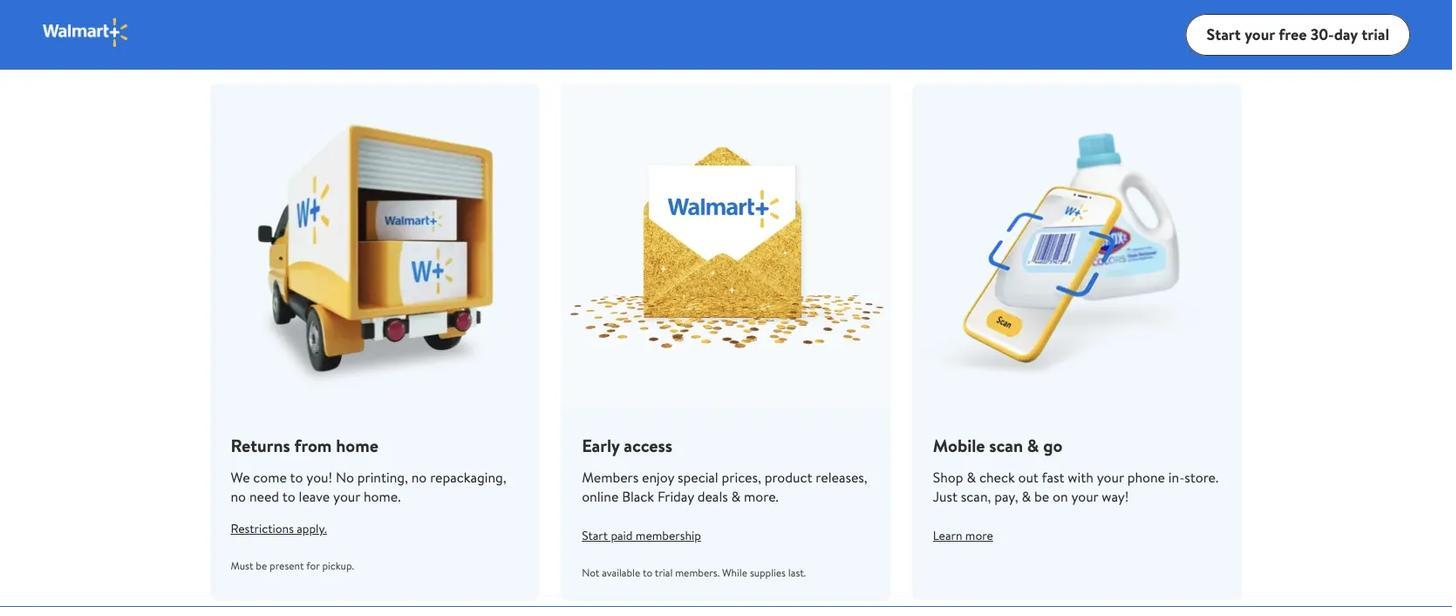 Task type: describe. For each thing, give the bounding box(es) containing it.
repackaging,
[[430, 468, 506, 488]]

home
[[336, 433, 378, 458]]

come
[[253, 468, 287, 488]]

phone
[[1127, 468, 1165, 488]]

must be present for pickup.
[[231, 559, 354, 573]]

start paid membership
[[582, 528, 701, 545]]

out
[[1018, 468, 1039, 488]]

access
[[624, 433, 673, 458]]

mobile
[[933, 433, 985, 458]]

for
[[306, 559, 320, 573]]

apply.
[[297, 521, 327, 538]]

walmart+ image
[[42, 17, 130, 48]]

scan,
[[961, 488, 991, 507]]

1 vertical spatial trial
[[655, 566, 673, 580]]

learn
[[933, 528, 962, 545]]

your inside 'we come to you! no printing, no repackaging, no need to leave your home.'
[[333, 488, 360, 507]]

prices,
[[722, 468, 761, 488]]

with
[[1068, 468, 1094, 488]]

start for start paid membership
[[582, 528, 608, 545]]

returns from home
[[231, 433, 378, 458]]

early access
[[582, 433, 673, 458]]

membership
[[636, 528, 701, 545]]

releases,
[[816, 468, 868, 488]]

restrictions apply.
[[231, 521, 327, 538]]

learn more link
[[933, 528, 1221, 545]]

0 horizontal spatial no
[[231, 488, 246, 507]]

members.
[[675, 566, 720, 580]]

trial inside button
[[1362, 24, 1389, 45]]

start for start your free 30-day trial
[[1207, 24, 1241, 45]]

supplies
[[750, 566, 786, 580]]

be inside the "shop & check out fast with your phone in-store. just scan, pay, & be on your way!"
[[1034, 488, 1049, 507]]

scan
[[989, 433, 1023, 458]]

restrictions
[[231, 521, 294, 538]]

pay,
[[994, 488, 1018, 507]]

paid
[[611, 528, 633, 545]]

not
[[582, 566, 599, 580]]

deals
[[697, 488, 728, 507]]

on
[[1053, 488, 1068, 507]]

go
[[1043, 433, 1063, 458]]

not available to trial members. while supplies last.
[[582, 566, 806, 580]]

leave
[[299, 488, 330, 507]]

your right on
[[1071, 488, 1098, 507]]

black
[[622, 488, 654, 507]]

your right with
[[1097, 468, 1124, 488]]

must
[[231, 559, 253, 573]]

pickup.
[[322, 559, 354, 573]]

start your free 30-day trial
[[1207, 24, 1389, 45]]

to for not
[[643, 566, 653, 580]]

shop & check out fast with your phone in-store. just scan, pay, & be on your way!
[[933, 468, 1219, 507]]

online
[[582, 488, 619, 507]]

30-
[[1311, 24, 1334, 45]]

& inside members enjoy special prices, product releases, online black friday deals & more.
[[731, 488, 741, 507]]



Task type: vqa. For each thing, say whether or not it's contained in the screenshot.
On
yes



Task type: locate. For each thing, give the bounding box(es) containing it.
more.
[[744, 488, 779, 507]]

be
[[1034, 488, 1049, 507], [256, 559, 267, 573]]

members
[[582, 468, 639, 488]]

& right shop
[[967, 468, 976, 488]]

&
[[1027, 433, 1039, 458], [967, 468, 976, 488], [731, 488, 741, 507], [1022, 488, 1031, 507]]

1 vertical spatial be
[[256, 559, 267, 573]]

start inside button
[[1207, 24, 1241, 45]]

more
[[965, 528, 993, 545]]

0 horizontal spatial start
[[582, 528, 608, 545]]

& right the deals
[[731, 488, 741, 507]]

your inside button
[[1245, 24, 1275, 45]]

1 horizontal spatial trial
[[1362, 24, 1389, 45]]

be left on
[[1034, 488, 1049, 507]]

your right 'leave'
[[333, 488, 360, 507]]

friday
[[658, 488, 694, 507]]

fast
[[1042, 468, 1065, 488]]

restrictions apply. link
[[231, 521, 519, 538]]

be right must
[[256, 559, 267, 573]]

day
[[1334, 24, 1358, 45]]

0 vertical spatial be
[[1034, 488, 1049, 507]]

to right need
[[282, 488, 295, 507]]

in-
[[1169, 468, 1185, 488]]

present
[[270, 559, 304, 573]]

enjoy
[[642, 468, 674, 488]]

1 vertical spatial start
[[582, 528, 608, 545]]

& left go
[[1027, 433, 1039, 458]]

1 horizontal spatial no
[[411, 468, 427, 488]]

1 horizontal spatial start
[[1207, 24, 1241, 45]]

1 horizontal spatial be
[[1034, 488, 1049, 507]]

to right available
[[643, 566, 653, 580]]

last.
[[788, 566, 806, 580]]

start left free
[[1207, 24, 1241, 45]]

need
[[249, 488, 279, 507]]

0 vertical spatial trial
[[1362, 24, 1389, 45]]

we come to you! no printing, no repackaging, no need to leave your home.
[[231, 468, 506, 507]]

mobile scan & go
[[933, 433, 1063, 458]]

home.
[[364, 488, 401, 507]]

returns
[[231, 433, 290, 458]]

check
[[979, 468, 1015, 488]]

0 horizontal spatial trial
[[655, 566, 673, 580]]

start your free 30-day trial button
[[1186, 14, 1410, 56]]

to
[[290, 468, 303, 488], [282, 488, 295, 507], [643, 566, 653, 580]]

to left you!
[[290, 468, 303, 488]]

your left free
[[1245, 24, 1275, 45]]

no right printing,
[[411, 468, 427, 488]]

start
[[1207, 24, 1241, 45], [582, 528, 608, 545]]

special
[[678, 468, 718, 488]]

store.
[[1185, 468, 1219, 488]]

trial right day
[[1362, 24, 1389, 45]]

learn more
[[933, 528, 993, 545]]

way!
[[1102, 488, 1129, 507]]

early
[[582, 433, 620, 458]]

while
[[722, 566, 747, 580]]

just
[[933, 488, 958, 507]]

trial left members.
[[655, 566, 673, 580]]

free
[[1279, 24, 1307, 45]]

0 vertical spatial start
[[1207, 24, 1241, 45]]

your
[[1245, 24, 1275, 45], [1097, 468, 1124, 488], [333, 488, 360, 507], [1071, 488, 1098, 507]]

shop
[[933, 468, 963, 488]]

members enjoy special prices, product releases, online black friday deals & more.
[[582, 468, 868, 507]]

to for we
[[290, 468, 303, 488]]

start left paid
[[582, 528, 608, 545]]

start paid membership link
[[582, 528, 870, 545]]

& right pay,
[[1022, 488, 1031, 507]]

you!
[[306, 468, 332, 488]]

product
[[765, 468, 812, 488]]

we
[[231, 468, 250, 488]]

no
[[336, 468, 354, 488]]

printing,
[[357, 468, 408, 488]]

available
[[602, 566, 640, 580]]

trial
[[1362, 24, 1389, 45], [655, 566, 673, 580]]

no
[[411, 468, 427, 488], [231, 488, 246, 507]]

0 horizontal spatial be
[[256, 559, 267, 573]]

from
[[294, 433, 332, 458]]

no left need
[[231, 488, 246, 507]]



